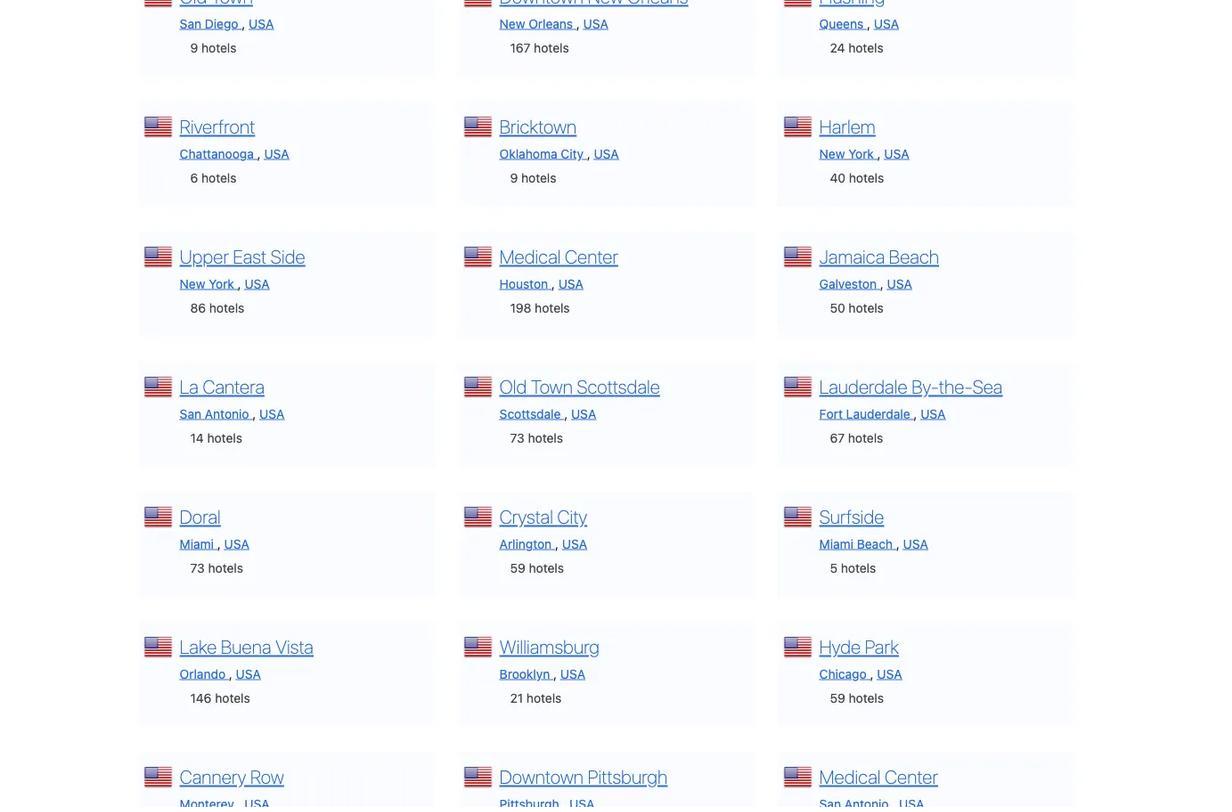 Task type: vqa. For each thing, say whether or not it's contained in the screenshot.
Doral LINK
yes



Task type: describe. For each thing, give the bounding box(es) containing it.
hotels for old
[[528, 430, 563, 445]]

upper east side new york , usa
[[180, 245, 305, 291]]

riverfront
[[180, 115, 255, 138]]

doral link
[[180, 506, 221, 528]]

usa link for surfside
[[904, 537, 929, 551]]

, inside the lauderdale by-the-sea fort lauderdale , usa
[[914, 406, 918, 421]]

medical center
[[820, 766, 939, 788]]

14
[[190, 430, 204, 445]]

queens link
[[820, 16, 867, 31]]

medical for medical center houston , usa
[[500, 245, 561, 268]]

chattanooga link
[[180, 146, 257, 161]]

usa inside upper east side new york , usa
[[245, 276, 270, 291]]

hotels for williamsburg
[[527, 691, 562, 705]]

downtown pittsburgh
[[500, 766, 668, 788]]

24
[[830, 40, 846, 55]]

queens
[[820, 16, 864, 31]]

, inside doral miami , usa
[[217, 537, 221, 551]]

6 hotels
[[190, 170, 237, 185]]

usa inside jamaica beach galveston , usa
[[888, 276, 913, 291]]

scottsdale link
[[500, 406, 565, 421]]

williamsburg brooklyn , usa
[[500, 636, 600, 681]]

, inside "surfside miami beach , usa"
[[897, 537, 900, 551]]

hyde park link
[[820, 636, 900, 658]]

lake buena vista orlando , usa
[[180, 636, 314, 681]]

usa inside 'crystal city arlington , usa'
[[562, 537, 588, 551]]

usa link for williamsburg
[[561, 667, 586, 681]]

6
[[190, 170, 198, 185]]

9 hotels for oklahoma city
[[510, 170, 557, 185]]

usa inside "surfside miami beach , usa"
[[904, 537, 929, 551]]

harlem
[[820, 115, 876, 138]]

surfside
[[820, 506, 885, 528]]

0 horizontal spatial scottsdale
[[500, 406, 561, 421]]

medical center houston , usa
[[500, 245, 619, 291]]

surfside link
[[820, 506, 885, 528]]

0 vertical spatial lauderdale
[[820, 376, 908, 398]]

york inside harlem new york , usa
[[849, 146, 874, 161]]

0 vertical spatial medical center link
[[500, 245, 619, 268]]

86 hotels
[[190, 300, 245, 315]]

miami link
[[180, 537, 217, 551]]

hotels for bricktown
[[522, 170, 557, 185]]

, inside riverfront chattanooga , usa
[[257, 146, 261, 161]]

146 hotels
[[190, 691, 250, 705]]

, inside hyde park chicago , usa
[[871, 667, 874, 681]]

san antonio link
[[180, 406, 253, 421]]

hotels down orleans
[[534, 40, 569, 55]]

new york link for new
[[820, 146, 878, 161]]

oklahoma city link
[[500, 146, 587, 161]]

198
[[510, 300, 532, 315]]

brooklyn
[[500, 667, 550, 681]]

, inside medical center houston , usa
[[552, 276, 555, 291]]

198 hotels
[[510, 300, 570, 315]]

usa inside lake buena vista orlando , usa
[[236, 667, 261, 681]]

40
[[830, 170, 846, 185]]

21
[[510, 691, 523, 705]]

sea
[[973, 376, 1003, 398]]

9 for oklahoma city
[[510, 170, 518, 185]]

50 hotels
[[830, 300, 884, 315]]

hyde park chicago , usa
[[820, 636, 903, 681]]

usa inside doral miami , usa
[[224, 537, 249, 551]]

40 hotels
[[830, 170, 885, 185]]

59 hotels for crystal
[[510, 561, 564, 575]]

side
[[271, 245, 305, 268]]

williamsburg link
[[500, 636, 600, 658]]

1 san from the top
[[180, 16, 202, 31]]

59 for hyde
[[830, 691, 846, 705]]

row
[[250, 766, 284, 788]]

crystal city arlington , usa
[[500, 506, 588, 551]]

usa link for la
[[260, 406, 285, 421]]

york inside upper east side new york , usa
[[209, 276, 234, 291]]

riverfront link
[[180, 115, 255, 138]]

new york link for east
[[180, 276, 238, 291]]

21 hotels
[[510, 691, 562, 705]]

jamaica
[[820, 245, 885, 268]]

67
[[830, 430, 845, 445]]

, inside old town scottsdale scottsdale , usa
[[565, 406, 568, 421]]

san inside la cantera san antonio , usa
[[180, 406, 202, 421]]

, inside jamaica beach galveston , usa
[[881, 276, 884, 291]]

usa link for riverfront
[[264, 146, 289, 161]]

1 vertical spatial lauderdale
[[847, 406, 911, 421]]

east
[[233, 245, 267, 268]]

bricktown link
[[500, 115, 577, 138]]

usa inside hyde park chicago , usa
[[878, 667, 903, 681]]

hotels for hyde
[[849, 691, 884, 705]]

san diego link
[[180, 16, 242, 31]]

5 hotels
[[830, 561, 877, 575]]

old town scottsdale scottsdale , usa
[[500, 376, 660, 421]]

chicago link
[[820, 667, 871, 681]]

1 horizontal spatial scottsdale
[[577, 376, 660, 398]]

cannery row
[[180, 766, 284, 788]]

73 for miami
[[190, 561, 205, 575]]

new orleans link
[[500, 16, 577, 31]]

williamsburg
[[500, 636, 600, 658]]

lake buena vista link
[[180, 636, 314, 658]]

hotels for lake
[[215, 691, 250, 705]]

5
[[830, 561, 838, 575]]

usa link for medical
[[559, 276, 584, 291]]

fort lauderdale link
[[820, 406, 914, 421]]

beach inside "surfside miami beach , usa"
[[857, 537, 893, 551]]

upper
[[180, 245, 229, 268]]

usa link for jamaica
[[888, 276, 913, 291]]

doral
[[180, 506, 221, 528]]

arlington link
[[500, 537, 555, 551]]

orlando link
[[180, 667, 229, 681]]

park
[[865, 636, 900, 658]]

0 vertical spatial new
[[500, 16, 526, 31]]

hotels for upper
[[209, 300, 245, 315]]

crystal
[[500, 506, 554, 528]]

miami beach link
[[820, 537, 897, 551]]

146
[[190, 691, 212, 705]]

cantera
[[203, 376, 265, 398]]

crystal city link
[[500, 506, 588, 528]]

hotels down diego at the left
[[202, 40, 237, 55]]

orlando
[[180, 667, 226, 681]]

houston
[[500, 276, 548, 291]]

harlem link
[[820, 115, 876, 138]]

la
[[180, 376, 199, 398]]

buena
[[221, 636, 272, 658]]

medical for medical center
[[820, 766, 881, 788]]



Task type: locate. For each thing, give the bounding box(es) containing it.
0 horizontal spatial miami
[[180, 537, 214, 551]]

1 vertical spatial medical
[[820, 766, 881, 788]]

usa inside medical center houston , usa
[[559, 276, 584, 291]]

59 hotels down chicago link
[[830, 691, 884, 705]]

hotels for jamaica
[[849, 300, 884, 315]]

1 vertical spatial 73
[[190, 561, 205, 575]]

, inside williamsburg brooklyn , usa
[[554, 667, 557, 681]]

galveston
[[820, 276, 877, 291]]

scottsdale down 'old'
[[500, 406, 561, 421]]

1 horizontal spatial 9 hotels
[[510, 170, 557, 185]]

san left diego at the left
[[180, 16, 202, 31]]

town
[[531, 376, 573, 398]]

san diego , usa
[[180, 16, 274, 31]]

hotels for medical
[[535, 300, 570, 315]]

1 horizontal spatial 9
[[510, 170, 518, 185]]

hotels down chicago link
[[849, 691, 884, 705]]

0 vertical spatial center
[[565, 245, 619, 268]]

beach right jamaica
[[890, 245, 940, 268]]

1 vertical spatial center
[[885, 766, 939, 788]]

pittsburgh
[[588, 766, 668, 788]]

24 hotels
[[830, 40, 884, 55]]

1 vertical spatial 73 hotels
[[190, 561, 243, 575]]

59 for crystal
[[510, 561, 526, 575]]

, inside la cantera san antonio , usa
[[253, 406, 256, 421]]

167 hotels
[[510, 40, 569, 55]]

center
[[565, 245, 619, 268], [885, 766, 939, 788]]

hotels for lauderdale
[[849, 430, 884, 445]]

usa link
[[249, 16, 274, 31], [584, 16, 609, 31], [874, 16, 900, 31], [264, 146, 289, 161], [594, 146, 619, 161], [885, 146, 910, 161], [245, 276, 270, 291], [559, 276, 584, 291], [888, 276, 913, 291], [260, 406, 285, 421], [571, 406, 597, 421], [921, 406, 946, 421], [224, 537, 249, 551], [562, 537, 588, 551], [904, 537, 929, 551], [236, 667, 261, 681], [561, 667, 586, 681], [878, 667, 903, 681]]

usa inside harlem new york , usa
[[885, 146, 910, 161]]

old town scottsdale link
[[500, 376, 660, 398]]

by-
[[912, 376, 939, 398]]

,
[[242, 16, 245, 31], [577, 16, 580, 31], [867, 16, 871, 31], [257, 146, 261, 161], [587, 146, 591, 161], [878, 146, 881, 161], [238, 276, 241, 291], [552, 276, 555, 291], [881, 276, 884, 291], [253, 406, 256, 421], [565, 406, 568, 421], [914, 406, 918, 421], [217, 537, 221, 551], [555, 537, 559, 551], [897, 537, 900, 551], [229, 667, 233, 681], [554, 667, 557, 681], [871, 667, 874, 681]]

usa inside bricktown oklahoma city , usa
[[594, 146, 619, 161]]

59 down chicago
[[830, 691, 846, 705]]

hotels down scottsdale link
[[528, 430, 563, 445]]

1 horizontal spatial 73 hotels
[[510, 430, 563, 445]]

hotels for riverfront
[[202, 170, 237, 185]]

hotels right 198
[[535, 300, 570, 315]]

hotels for harlem
[[849, 170, 885, 185]]

0 vertical spatial scottsdale
[[577, 376, 660, 398]]

0 vertical spatial 73
[[510, 430, 525, 445]]

, inside harlem new york , usa
[[878, 146, 881, 161]]

0 horizontal spatial center
[[565, 245, 619, 268]]

scottsdale
[[577, 376, 660, 398], [500, 406, 561, 421]]

9 down oklahoma
[[510, 170, 518, 185]]

1 miami from the left
[[180, 537, 214, 551]]

73 hotels down scottsdale link
[[510, 430, 563, 445]]

9 down san diego link
[[190, 40, 198, 55]]

0 vertical spatial york
[[849, 146, 874, 161]]

hotels down miami beach link
[[841, 561, 877, 575]]

new inside harlem new york , usa
[[820, 146, 846, 161]]

73 down the miami link
[[190, 561, 205, 575]]

city right crystal
[[558, 506, 588, 528]]

0 horizontal spatial medical center link
[[500, 245, 619, 268]]

upper east side link
[[180, 245, 305, 268]]

miami inside doral miami , usa
[[180, 537, 214, 551]]

73 hotels
[[510, 430, 563, 445], [190, 561, 243, 575]]

, inside lake buena vista orlando , usa
[[229, 667, 233, 681]]

usa link for harlem
[[885, 146, 910, 161]]

0 horizontal spatial 59 hotels
[[510, 561, 564, 575]]

hotels down the miami link
[[208, 561, 243, 575]]

1 horizontal spatial center
[[885, 766, 939, 788]]

usa inside riverfront chattanooga , usa
[[264, 146, 289, 161]]

chattanooga
[[180, 146, 254, 161]]

hotels for surfside
[[841, 561, 877, 575]]

0 vertical spatial new york link
[[820, 146, 878, 161]]

0 horizontal spatial 9
[[190, 40, 198, 55]]

beach up 5 hotels
[[857, 537, 893, 551]]

1 horizontal spatial miami
[[820, 537, 854, 551]]

9 hotels down oklahoma
[[510, 170, 557, 185]]

miami down doral
[[180, 537, 214, 551]]

city
[[561, 146, 584, 161], [558, 506, 588, 528]]

9 hotels down san diego link
[[190, 40, 237, 55]]

1 horizontal spatial 59
[[830, 691, 846, 705]]

hotels for crystal
[[529, 561, 564, 575]]

73 hotels for miami
[[190, 561, 243, 575]]

0 vertical spatial beach
[[890, 245, 940, 268]]

new up 167
[[500, 16, 526, 31]]

downtown pittsburgh link
[[500, 766, 668, 788]]

hotels down arlington link
[[529, 561, 564, 575]]

la cantera link
[[180, 376, 265, 398]]

hotels down chattanooga "link"
[[202, 170, 237, 185]]

73 for town
[[510, 430, 525, 445]]

0 horizontal spatial new york link
[[180, 276, 238, 291]]

new york link up 86 hotels
[[180, 276, 238, 291]]

usa link for upper
[[245, 276, 270, 291]]

new orleans , usa
[[500, 16, 609, 31]]

galveston link
[[820, 276, 881, 291]]

0 vertical spatial 59 hotels
[[510, 561, 564, 575]]

67 hotels
[[830, 430, 884, 445]]

0 vertical spatial 9 hotels
[[190, 40, 237, 55]]

0 horizontal spatial new
[[180, 276, 205, 291]]

lake
[[180, 636, 217, 658]]

hotels right 146
[[215, 691, 250, 705]]

2 vertical spatial new
[[180, 276, 205, 291]]

miami up the 5 on the bottom right
[[820, 537, 854, 551]]

medical center link
[[500, 245, 619, 268], [820, 766, 939, 788]]

doral miami , usa
[[180, 506, 249, 551]]

old
[[500, 376, 527, 398]]

1 vertical spatial beach
[[857, 537, 893, 551]]

city inside bricktown oklahoma city , usa
[[561, 146, 584, 161]]

houston link
[[500, 276, 552, 291]]

miami
[[180, 537, 214, 551], [820, 537, 854, 551]]

chicago
[[820, 667, 867, 681]]

hotels down oklahoma city link
[[522, 170, 557, 185]]

hyde
[[820, 636, 861, 658]]

lauderdale by-the-sea link
[[820, 376, 1003, 398]]

73 hotels for town
[[510, 430, 563, 445]]

york
[[849, 146, 874, 161], [209, 276, 234, 291]]

center inside medical center houston , usa
[[565, 245, 619, 268]]

hotels for la
[[207, 430, 242, 445]]

2 horizontal spatial new
[[820, 146, 846, 161]]

2 san from the top
[[180, 406, 202, 421]]

hotels right 50
[[849, 300, 884, 315]]

0 horizontal spatial york
[[209, 276, 234, 291]]

miami for surfside
[[820, 537, 854, 551]]

1 vertical spatial 9 hotels
[[510, 170, 557, 185]]

usa link for old
[[571, 406, 597, 421]]

hotels down the antonio
[[207, 430, 242, 445]]

arlington
[[500, 537, 552, 551]]

86
[[190, 300, 206, 315]]

miami inside "surfside miami beach , usa"
[[820, 537, 854, 551]]

0 vertical spatial san
[[180, 16, 202, 31]]

hotels
[[202, 40, 237, 55], [534, 40, 569, 55], [849, 40, 884, 55], [202, 170, 237, 185], [522, 170, 557, 185], [849, 170, 885, 185], [209, 300, 245, 315], [535, 300, 570, 315], [849, 300, 884, 315], [207, 430, 242, 445], [528, 430, 563, 445], [849, 430, 884, 445], [208, 561, 243, 575], [529, 561, 564, 575], [841, 561, 877, 575], [215, 691, 250, 705], [527, 691, 562, 705], [849, 691, 884, 705]]

usa inside the lauderdale by-the-sea fort lauderdale , usa
[[921, 406, 946, 421]]

riverfront chattanooga , usa
[[180, 115, 289, 161]]

jamaica beach galveston , usa
[[820, 245, 940, 291]]

york up 86 hotels
[[209, 276, 234, 291]]

1 vertical spatial york
[[209, 276, 234, 291]]

59 hotels for hyde
[[830, 691, 884, 705]]

hotels right 21
[[527, 691, 562, 705]]

new up the 86
[[180, 276, 205, 291]]

0 vertical spatial city
[[561, 146, 584, 161]]

1 vertical spatial 9
[[510, 170, 518, 185]]

hotels down queens , usa
[[849, 40, 884, 55]]

beach inside jamaica beach galveston , usa
[[890, 245, 940, 268]]

73
[[510, 430, 525, 445], [190, 561, 205, 575]]

scottsdale right town
[[577, 376, 660, 398]]

harlem new york , usa
[[820, 115, 910, 161]]

1 horizontal spatial medical
[[820, 766, 881, 788]]

new inside upper east side new york , usa
[[180, 276, 205, 291]]

lauderdale up 67 hotels
[[847, 406, 911, 421]]

hotels down fort lauderdale link
[[849, 430, 884, 445]]

cannery
[[180, 766, 246, 788]]

usa inside old town scottsdale scottsdale , usa
[[571, 406, 597, 421]]

usa inside la cantera san antonio , usa
[[260, 406, 285, 421]]

0 horizontal spatial 73 hotels
[[190, 561, 243, 575]]

1 vertical spatial san
[[180, 406, 202, 421]]

hotels right 40
[[849, 170, 885, 185]]

1 vertical spatial 59 hotels
[[830, 691, 884, 705]]

new up 40
[[820, 146, 846, 161]]

1 horizontal spatial medical center link
[[820, 766, 939, 788]]

usa link for crystal
[[562, 537, 588, 551]]

59 hotels down arlington link
[[510, 561, 564, 575]]

9 for san diego
[[190, 40, 198, 55]]

center for medical center houston , usa
[[565, 245, 619, 268]]

1 horizontal spatial new
[[500, 16, 526, 31]]

usa link for lake
[[236, 667, 261, 681]]

downtown
[[500, 766, 584, 788]]

center for medical center
[[885, 766, 939, 788]]

0 horizontal spatial 59
[[510, 561, 526, 575]]

9
[[190, 40, 198, 55], [510, 170, 518, 185]]

1 vertical spatial new
[[820, 146, 846, 161]]

, inside 'crystal city arlington , usa'
[[555, 537, 559, 551]]

hotels for doral
[[208, 561, 243, 575]]

1 horizontal spatial 73
[[510, 430, 525, 445]]

0 vertical spatial medical
[[500, 245, 561, 268]]

59
[[510, 561, 526, 575], [830, 691, 846, 705]]

usa link for doral
[[224, 537, 249, 551]]

9 hotels for san diego
[[190, 40, 237, 55]]

0 horizontal spatial medical
[[500, 245, 561, 268]]

la cantera san antonio , usa
[[180, 376, 285, 421]]

jamaica beach link
[[820, 245, 940, 268]]

cannery row link
[[180, 766, 284, 788]]

fort
[[820, 406, 843, 421]]

, inside upper east side new york , usa
[[238, 276, 241, 291]]

1 vertical spatial medical center link
[[820, 766, 939, 788]]

167
[[510, 40, 531, 55]]

new york link up "40 hotels"
[[820, 146, 878, 161]]

usa link for bricktown
[[594, 146, 619, 161]]

0 horizontal spatial 9 hotels
[[190, 40, 237, 55]]

, inside bricktown oklahoma city , usa
[[587, 146, 591, 161]]

san up 14
[[180, 406, 202, 421]]

lauderdale by-the-sea fort lauderdale , usa
[[820, 376, 1003, 421]]

beach
[[890, 245, 940, 268], [857, 537, 893, 551]]

0 vertical spatial 9
[[190, 40, 198, 55]]

1 vertical spatial city
[[558, 506, 588, 528]]

bricktown
[[500, 115, 577, 138]]

0 vertical spatial 73 hotels
[[510, 430, 563, 445]]

50
[[830, 300, 846, 315]]

1 horizontal spatial york
[[849, 146, 874, 161]]

york up "40 hotels"
[[849, 146, 874, 161]]

usa inside williamsburg brooklyn , usa
[[561, 667, 586, 681]]

73 down scottsdale link
[[510, 430, 525, 445]]

1 vertical spatial scottsdale
[[500, 406, 561, 421]]

1 horizontal spatial 59 hotels
[[830, 691, 884, 705]]

usa link for hyde
[[878, 667, 903, 681]]

73 hotels down the miami link
[[190, 561, 243, 575]]

vista
[[276, 636, 314, 658]]

59 down arlington on the bottom of page
[[510, 561, 526, 575]]

orleans
[[529, 16, 573, 31]]

city down bricktown
[[561, 146, 584, 161]]

lauderdale up fort lauderdale link
[[820, 376, 908, 398]]

2 miami from the left
[[820, 537, 854, 551]]

miami for doral
[[180, 537, 214, 551]]

0 horizontal spatial 73
[[190, 561, 205, 575]]

14 hotels
[[190, 430, 242, 445]]

the-
[[939, 376, 973, 398]]

hotels right the 86
[[209, 300, 245, 315]]

city inside 'crystal city arlington , usa'
[[558, 506, 588, 528]]

59 hotels
[[510, 561, 564, 575], [830, 691, 884, 705]]

usa link for lauderdale
[[921, 406, 946, 421]]

diego
[[205, 16, 239, 31]]

1 horizontal spatial new york link
[[820, 146, 878, 161]]

medical inside medical center houston , usa
[[500, 245, 561, 268]]

bricktown oklahoma city , usa
[[500, 115, 619, 161]]

1 vertical spatial new york link
[[180, 276, 238, 291]]

0 vertical spatial 59
[[510, 561, 526, 575]]

1 vertical spatial 59
[[830, 691, 846, 705]]



